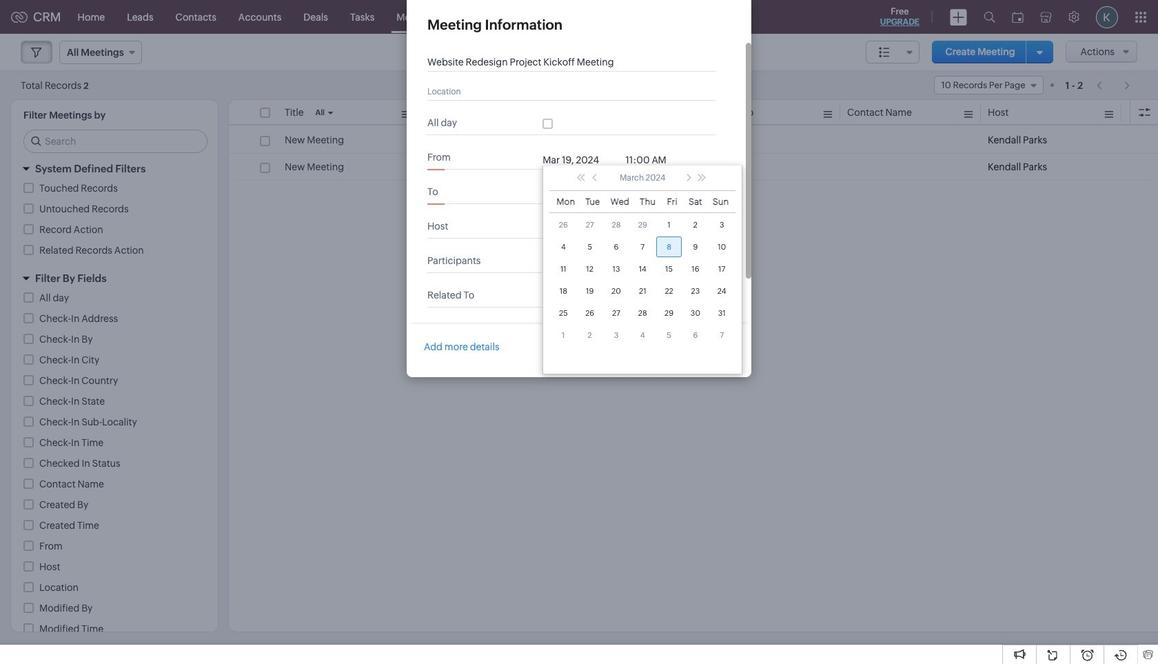 Task type: vqa. For each thing, say whether or not it's contained in the screenshot.
Calls Link
no



Task type: locate. For each thing, give the bounding box(es) containing it.
hh:mm a text field
[[626, 154, 681, 166], [626, 189, 681, 200]]

Title text field
[[428, 57, 703, 68]]

1 vertical spatial hh:mm a text field
[[626, 189, 681, 200]]

calendar image
[[1012, 11, 1024, 22]]

search element
[[976, 0, 1004, 34]]

row group
[[229, 127, 1159, 181]]

profile image
[[1097, 6, 1119, 28]]

mmm d, yyyy text field
[[543, 154, 619, 166]]

None button
[[617, 338, 678, 360], [685, 338, 735, 360], [617, 338, 678, 360], [685, 338, 735, 360]]

1 hh:mm a text field from the top
[[626, 154, 681, 166]]

Location text field
[[428, 86, 703, 97]]

create menu image
[[950, 9, 968, 25]]

navigation
[[1090, 75, 1138, 95]]

2 hh:mm a text field from the top
[[626, 189, 681, 200]]

Search text field
[[24, 130, 207, 152]]

search image
[[984, 11, 996, 23]]

0 vertical spatial hh:mm a text field
[[626, 154, 681, 166]]

hh:mm a text field for mmm d, yyyy text field
[[626, 189, 681, 200]]

create menu element
[[942, 0, 976, 33]]



Task type: describe. For each thing, give the bounding box(es) containing it.
hh:mm a text field for mmm d, yyyy text box
[[626, 154, 681, 166]]

mmm d, yyyy text field
[[543, 189, 619, 200]]

profile element
[[1088, 0, 1127, 33]]

logo image
[[11, 11, 28, 22]]



